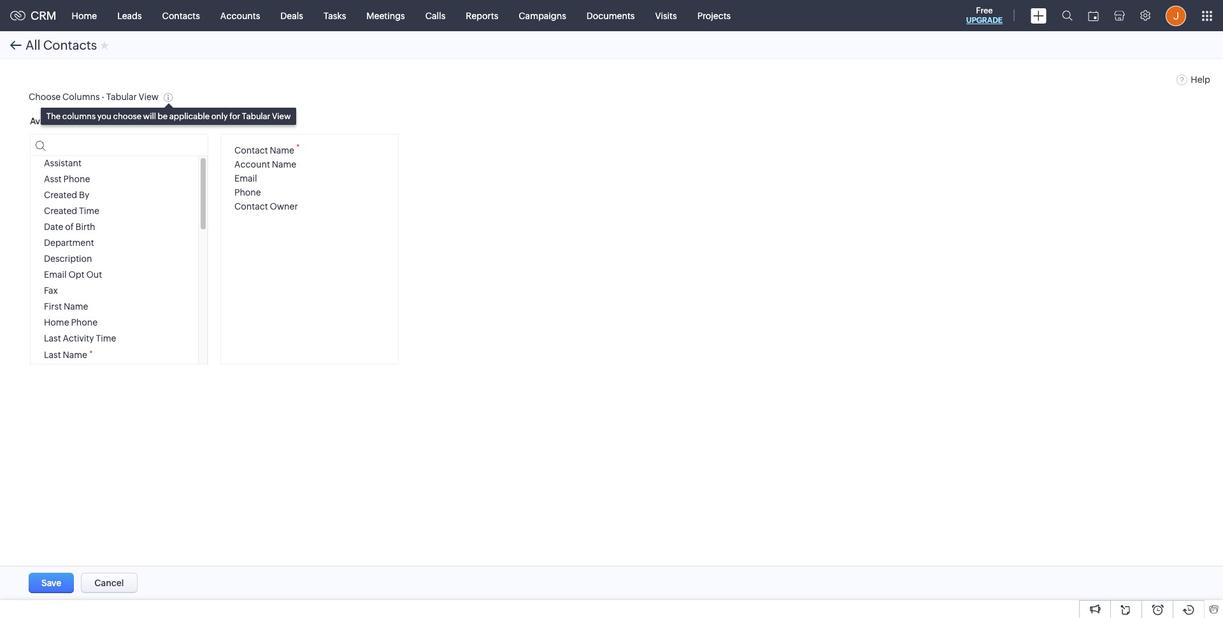 Task type: locate. For each thing, give the bounding box(es) containing it.
choose
[[113, 112, 141, 121]]

profile element
[[1159, 0, 1194, 31]]

tabular
[[106, 92, 137, 102], [242, 112, 270, 121]]

activity
[[63, 334, 94, 344]]

phone up by
[[63, 174, 90, 184]]

phone down account
[[235, 187, 261, 198]]

contact left owner
[[235, 201, 268, 212]]

view up contact name *
[[272, 112, 291, 121]]

visits
[[655, 11, 677, 21]]

1 contact from the top
[[235, 145, 268, 155]]

projects
[[698, 11, 731, 21]]

projects link
[[687, 0, 741, 31]]

crm
[[31, 9, 56, 22]]

0 horizontal spatial email
[[44, 270, 67, 280]]

be
[[158, 112, 168, 121]]

1 horizontal spatial email
[[235, 173, 257, 184]]

campaigns link
[[509, 0, 577, 31]]

time right activity
[[96, 334, 116, 344]]

created down 'asst'
[[44, 190, 77, 200]]

contact
[[235, 145, 268, 155], [235, 201, 268, 212]]

email up 'fax'
[[44, 270, 67, 280]]

create menu image
[[1031, 8, 1047, 23]]

1 vertical spatial *
[[89, 349, 93, 358]]

help
[[1191, 75, 1211, 85]]

email inside account name email phone contact owner
[[235, 173, 257, 184]]

time
[[79, 206, 99, 216], [96, 334, 116, 344]]

only
[[211, 112, 228, 121]]

time up the birth
[[79, 206, 99, 216]]

* down activity
[[89, 349, 93, 358]]

1 last from the top
[[44, 334, 61, 344]]

phone
[[63, 174, 90, 184], [235, 187, 261, 198], [71, 318, 98, 328]]

leads
[[117, 11, 142, 21]]

created
[[44, 190, 77, 200], [44, 206, 77, 216]]

calls
[[426, 11, 446, 21]]

documents
[[587, 11, 635, 21]]

you
[[97, 112, 111, 121]]

home
[[72, 11, 97, 21], [44, 318, 69, 328]]

the
[[46, 112, 61, 121]]

0 vertical spatial time
[[79, 206, 99, 216]]

* up account name email phone contact owner
[[296, 143, 300, 152]]

0 vertical spatial view
[[139, 92, 159, 102]]

view
[[139, 92, 159, 102], [272, 112, 291, 121]]

search image
[[1062, 10, 1073, 21]]

all contacts
[[25, 38, 97, 52]]

available
[[30, 116, 68, 126]]

None text field
[[31, 135, 208, 156]]

0 vertical spatial *
[[296, 143, 300, 152]]

*
[[296, 143, 300, 152], [89, 349, 93, 358]]

tasks
[[324, 11, 346, 21]]

tabular right the -
[[106, 92, 137, 102]]

email inside assistant asst phone created by created time date of birth department description email opt out fax first name home phone last activity time last name *
[[44, 270, 67, 280]]

last down first
[[44, 350, 61, 360]]

1 horizontal spatial *
[[296, 143, 300, 152]]

name
[[270, 145, 294, 155], [272, 159, 296, 170], [64, 302, 88, 312], [63, 350, 87, 360]]

0 vertical spatial last
[[44, 334, 61, 344]]

crm link
[[10, 9, 56, 22]]

0 vertical spatial created
[[44, 190, 77, 200]]

0 vertical spatial email
[[235, 173, 257, 184]]

contacts right the leads link
[[162, 11, 200, 21]]

home up all contacts on the top left
[[72, 11, 97, 21]]

0 horizontal spatial *
[[89, 349, 93, 358]]

home link
[[62, 0, 107, 31]]

1 vertical spatial phone
[[235, 187, 261, 198]]

tabular right the for
[[242, 112, 270, 121]]

selected
[[220, 116, 258, 126]]

2 contact from the top
[[235, 201, 268, 212]]

1 vertical spatial home
[[44, 318, 69, 328]]

deals link
[[270, 0, 313, 31]]

contact up account
[[235, 145, 268, 155]]

for
[[230, 112, 240, 121]]

contact name *
[[235, 143, 300, 155]]

1 vertical spatial view
[[272, 112, 291, 121]]

last left activity
[[44, 334, 61, 344]]

0 horizontal spatial home
[[44, 318, 69, 328]]

0 vertical spatial contact
[[235, 145, 268, 155]]

1 horizontal spatial home
[[72, 11, 97, 21]]

created up date
[[44, 206, 77, 216]]

name inside account name email phone contact owner
[[272, 159, 296, 170]]

contacts down home link
[[43, 38, 97, 52]]

email
[[235, 173, 257, 184], [44, 270, 67, 280]]

None submit
[[29, 573, 74, 593]]

will
[[143, 112, 156, 121]]

profile image
[[1166, 5, 1187, 26]]

1 vertical spatial last
[[44, 350, 61, 360]]

help link
[[1177, 75, 1211, 85]]

name inside contact name *
[[270, 145, 294, 155]]

fax
[[44, 286, 58, 296]]

name down contact name *
[[272, 159, 296, 170]]

0 vertical spatial home
[[72, 11, 97, 21]]

campaigns
[[519, 11, 566, 21]]

1 vertical spatial tabular
[[242, 112, 270, 121]]

by
[[79, 190, 89, 200]]

all
[[25, 38, 41, 52]]

phone up activity
[[71, 318, 98, 328]]

home down first
[[44, 318, 69, 328]]

1 vertical spatial contacts
[[43, 38, 97, 52]]

asst
[[44, 174, 62, 184]]

applicable
[[169, 112, 210, 121]]

assistant asst phone created by created time date of birth department description email opt out fax first name home phone last activity time last name *
[[44, 158, 116, 360]]

1 vertical spatial created
[[44, 206, 77, 216]]

* inside assistant asst phone created by created time date of birth department description email opt out fax first name home phone last activity time last name *
[[89, 349, 93, 358]]

None button
[[81, 573, 137, 593]]

0 vertical spatial tabular
[[106, 92, 137, 102]]

1 vertical spatial email
[[44, 270, 67, 280]]

1 vertical spatial contact
[[235, 201, 268, 212]]

0 vertical spatial contacts
[[162, 11, 200, 21]]

1 horizontal spatial contacts
[[162, 11, 200, 21]]

email down account
[[235, 173, 257, 184]]

contacts inside "link"
[[162, 11, 200, 21]]

-
[[102, 92, 104, 102]]

account name email phone contact owner
[[235, 159, 298, 212]]

view up the will
[[139, 92, 159, 102]]

last
[[44, 334, 61, 344], [44, 350, 61, 360]]

contacts
[[162, 11, 200, 21], [43, 38, 97, 52]]

phone inside account name email phone contact owner
[[235, 187, 261, 198]]

name up account
[[270, 145, 294, 155]]

assistant
[[44, 158, 81, 168]]



Task type: describe. For each thing, give the bounding box(es) containing it.
home inside assistant asst phone created by created time date of birth department description email opt out fax first name home phone last activity time last name *
[[44, 318, 69, 328]]

2 last from the top
[[44, 350, 61, 360]]

0 horizontal spatial tabular
[[106, 92, 137, 102]]

free
[[976, 6, 993, 15]]

mark as favorite image
[[100, 40, 109, 50]]

columns
[[62, 112, 96, 121]]

reports link
[[456, 0, 509, 31]]

documents link
[[577, 0, 645, 31]]

owner
[[270, 201, 298, 212]]

deals
[[281, 11, 303, 21]]

reports
[[466, 11, 499, 21]]

0 horizontal spatial contacts
[[43, 38, 97, 52]]

department
[[44, 238, 94, 248]]

name right first
[[64, 302, 88, 312]]

birth
[[75, 222, 95, 232]]

search element
[[1055, 0, 1081, 31]]

tasks link
[[313, 0, 356, 31]]

calls link
[[415, 0, 456, 31]]

the columns you choose will be applicable only for tabular view
[[46, 112, 291, 121]]

0 horizontal spatial view
[[139, 92, 159, 102]]

contact inside contact name *
[[235, 145, 268, 155]]

2 created from the top
[[44, 206, 77, 216]]

1 created from the top
[[44, 190, 77, 200]]

free upgrade
[[967, 6, 1003, 25]]

date
[[44, 222, 63, 232]]

calendar image
[[1088, 11, 1099, 21]]

name down activity
[[63, 350, 87, 360]]

out
[[86, 270, 102, 280]]

columns
[[62, 92, 100, 102]]

visits link
[[645, 0, 687, 31]]

* inside contact name *
[[296, 143, 300, 152]]

choose
[[29, 92, 61, 102]]

first
[[44, 302, 62, 312]]

1 vertical spatial time
[[96, 334, 116, 344]]

leads link
[[107, 0, 152, 31]]

2 vertical spatial phone
[[71, 318, 98, 328]]

of
[[65, 222, 74, 232]]

account
[[235, 159, 270, 170]]

accounts
[[220, 11, 260, 21]]

1 horizontal spatial tabular
[[242, 112, 270, 121]]

choose columns - tabular view
[[29, 92, 159, 102]]

accounts link
[[210, 0, 270, 31]]

contact inside account name email phone contact owner
[[235, 201, 268, 212]]

opt
[[68, 270, 84, 280]]

create menu element
[[1023, 0, 1055, 31]]

contacts link
[[152, 0, 210, 31]]

0 vertical spatial phone
[[63, 174, 90, 184]]

1 horizontal spatial view
[[272, 112, 291, 121]]

meetings link
[[356, 0, 415, 31]]

description
[[44, 254, 92, 264]]

home inside home link
[[72, 11, 97, 21]]

meetings
[[367, 11, 405, 21]]

upgrade
[[967, 16, 1003, 25]]



Task type: vqa. For each thing, say whether or not it's contained in the screenshot.
Deals link
yes



